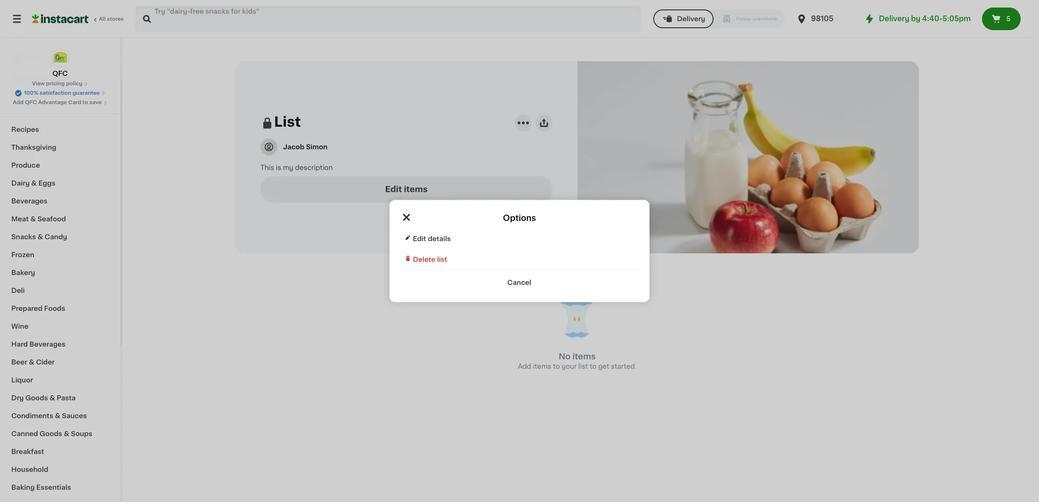 Task type: describe. For each thing, give the bounding box(es) containing it.
breakfast link
[[6, 443, 115, 461]]

snacks
[[11, 234, 36, 240]]

edit items button
[[261, 176, 553, 202]]

4:40-
[[923, 15, 943, 22]]

household link
[[6, 461, 115, 479]]

view pricing policy link
[[32, 80, 88, 88]]

edit for edit items
[[385, 186, 402, 193]]

thanksgiving link
[[6, 139, 115, 157]]

soups
[[71, 431, 92, 437]]

buy it again
[[26, 74, 66, 81]]

wine link
[[6, 318, 115, 336]]

delivery for delivery
[[677, 16, 706, 22]]

1 horizontal spatial qfc
[[52, 70, 68, 77]]

beer
[[11, 359, 27, 366]]

hard beverages
[[11, 341, 66, 348]]

canned
[[11, 431, 38, 437]]

pasta
[[57, 395, 76, 402]]

service type group
[[654, 9, 785, 28]]

buy
[[26, 74, 40, 81]]

beverages link
[[6, 192, 115, 210]]

dairy & eggs
[[11, 180, 55, 187]]

& inside dry goods & pasta link
[[50, 395, 55, 402]]

sauces
[[62, 413, 87, 420]]

shop
[[26, 55, 44, 62]]

baking essentials link
[[6, 479, 115, 497]]

meat & seafood
[[11, 216, 66, 222]]

frozen link
[[6, 246, 115, 264]]

qfc logo image
[[51, 49, 69, 67]]

prepared foods
[[11, 305, 65, 312]]

recipes
[[11, 126, 39, 133]]

buy it again link
[[6, 68, 115, 87]]

thanksgiving
[[11, 144, 56, 151]]

dry goods & pasta
[[11, 395, 76, 402]]

goods for dry
[[25, 395, 48, 402]]

this
[[261, 164, 274, 171]]

bakery link
[[6, 264, 115, 282]]

again
[[48, 74, 66, 81]]

items for no
[[573, 353, 596, 361]]

& for snacks
[[38, 234, 43, 240]]

baking essentials
[[11, 485, 71, 491]]

& for meat
[[30, 216, 36, 222]]

save
[[89, 100, 102, 105]]

beverages inside hard beverages link
[[29, 341, 66, 348]]

& inside canned goods & soups link
[[64, 431, 69, 437]]

options
[[504, 214, 537, 222]]

edit details
[[413, 235, 451, 242]]

hard
[[11, 341, 28, 348]]

no items add items to your list to get started.
[[518, 353, 637, 370]]

bakery
[[11, 270, 35, 276]]

add qfc advantage card to save link
[[13, 99, 107, 107]]

prepared foods link
[[6, 300, 115, 318]]

100% satisfaction guarantee
[[24, 91, 100, 96]]

is
[[276, 164, 281, 171]]

meat & seafood link
[[6, 210, 115, 228]]

delivery button
[[654, 9, 714, 28]]

policy
[[66, 81, 83, 86]]

deli link
[[6, 282, 115, 300]]

lists
[[26, 93, 43, 99]]

all stores
[[99, 16, 124, 22]]

delete list button
[[397, 249, 643, 270]]

& for condiments
[[55, 413, 60, 420]]

98105 button
[[797, 6, 853, 32]]

list inside button
[[437, 256, 448, 263]]

foods
[[44, 305, 65, 312]]

beverages inside beverages link
[[11, 198, 47, 205]]

started.
[[611, 363, 637, 370]]

jacob
[[283, 144, 305, 150]]



Task type: vqa. For each thing, say whether or not it's contained in the screenshot.
search field
yes



Task type: locate. For each thing, give the bounding box(es) containing it.
goods for canned
[[40, 431, 62, 437]]

& right beer
[[29, 359, 34, 366]]

0 vertical spatial edit
[[385, 186, 402, 193]]

edit details button
[[397, 228, 643, 249]]

dairy
[[11, 180, 30, 187]]

& inside dairy & eggs link
[[31, 180, 37, 187]]

recipes link
[[6, 121, 115, 139]]

delivery by 4:40-5:05pm link
[[865, 13, 972, 25]]

items
[[404, 186, 428, 193], [573, 353, 596, 361], [533, 363, 552, 370]]

items inside button
[[404, 186, 428, 193]]

5
[[1007, 16, 1011, 22]]

to for qfc
[[83, 100, 88, 105]]

all stores link
[[32, 6, 124, 32]]

0 horizontal spatial add
[[13, 100, 24, 105]]

0 vertical spatial beverages
[[11, 198, 47, 205]]

& left eggs
[[31, 180, 37, 187]]

delete
[[413, 256, 436, 263]]

& left pasta
[[50, 395, 55, 402]]

5 button
[[983, 8, 1021, 30]]

stores
[[107, 16, 124, 22]]

snacks & candy
[[11, 234, 67, 240]]

deli
[[11, 288, 25, 294]]

add up recipes
[[13, 100, 24, 105]]

lists link
[[6, 87, 115, 106]]

0 horizontal spatial list
[[437, 256, 448, 263]]

hard beverages link
[[6, 336, 115, 354]]

shop link
[[6, 49, 115, 68]]

breakfast
[[11, 449, 44, 455]]

list
[[274, 115, 301, 128]]

no
[[559, 353, 571, 361]]

& inside condiments & sauces "link"
[[55, 413, 60, 420]]

0 horizontal spatial to
[[83, 100, 88, 105]]

produce link
[[6, 157, 115, 174]]

your
[[562, 363, 577, 370]]

snacks & candy link
[[6, 228, 115, 246]]

2 horizontal spatial items
[[573, 353, 596, 361]]

1 horizontal spatial edit
[[413, 235, 427, 242]]

add inside no items add items to your list to get started.
[[518, 363, 532, 370]]

produce
[[11, 162, 40, 169]]

1 vertical spatial goods
[[40, 431, 62, 437]]

description
[[295, 164, 333, 171]]

to for items
[[554, 363, 560, 370]]

2 horizontal spatial to
[[590, 363, 597, 370]]

to
[[83, 100, 88, 105], [554, 363, 560, 370], [590, 363, 597, 370]]

0 horizontal spatial items
[[404, 186, 428, 193]]

frozen
[[11, 252, 34, 258]]

to left get
[[590, 363, 597, 370]]

add left your
[[518, 363, 532, 370]]

0 vertical spatial items
[[404, 186, 428, 193]]

1 vertical spatial beverages
[[29, 341, 66, 348]]

all
[[99, 16, 106, 22]]

0 vertical spatial add
[[13, 100, 24, 105]]

goods up condiments
[[25, 395, 48, 402]]

view pricing policy
[[32, 81, 83, 86]]

delivery by 4:40-5:05pm
[[880, 15, 972, 22]]

cancel button
[[397, 270, 643, 287]]

0 vertical spatial qfc
[[52, 70, 68, 77]]

edit for edit details
[[413, 235, 427, 242]]

beverages down dairy & eggs
[[11, 198, 47, 205]]

cider
[[36, 359, 55, 366]]

canned goods & soups link
[[6, 425, 115, 443]]

1 horizontal spatial list
[[579, 363, 589, 370]]

edit
[[385, 186, 402, 193], [413, 235, 427, 242]]

beer & cider link
[[6, 354, 115, 371]]

this is my description
[[261, 164, 333, 171]]

liquor link
[[6, 371, 115, 389]]

dairy & eggs link
[[6, 174, 115, 192]]

& inside snacks & candy "link"
[[38, 234, 43, 240]]

None search field
[[135, 6, 642, 32]]

100% satisfaction guarantee button
[[15, 88, 106, 97]]

delivery inside button
[[677, 16, 706, 22]]

advantage
[[38, 100, 67, 105]]

list
[[437, 256, 448, 263], [579, 363, 589, 370]]

satisfaction
[[40, 91, 71, 96]]

instacart logo image
[[32, 13, 89, 25]]

view
[[32, 81, 45, 86]]

1 vertical spatial add
[[518, 363, 532, 370]]

& for beer
[[29, 359, 34, 366]]

edit inside edit items button
[[385, 186, 402, 193]]

list right your
[[579, 363, 589, 370]]

98105
[[812, 15, 834, 22]]

1 horizontal spatial to
[[554, 363, 560, 370]]

0 vertical spatial list
[[437, 256, 448, 263]]

delete list
[[413, 256, 448, 263]]

qfc up view pricing policy link
[[52, 70, 68, 77]]

cancel
[[508, 279, 532, 286]]

delivery for delivery by 4:40-5:05pm
[[880, 15, 910, 22]]

condiments & sauces link
[[6, 407, 115, 425]]

add qfc advantage card to save
[[13, 100, 102, 105]]

list inside no items add items to your list to get started.
[[579, 363, 589, 370]]

& left the candy
[[38, 234, 43, 240]]

qfc link
[[51, 49, 69, 78]]

0 horizontal spatial delivery
[[677, 16, 706, 22]]

dry
[[11, 395, 24, 402]]

baking
[[11, 485, 35, 491]]

0 horizontal spatial qfc
[[25, 100, 37, 105]]

0 vertical spatial goods
[[25, 395, 48, 402]]

wine
[[11, 323, 28, 330]]

1 vertical spatial list
[[579, 363, 589, 370]]

qfc down lists
[[25, 100, 37, 105]]

1 vertical spatial edit
[[413, 235, 427, 242]]

liquor
[[11, 377, 33, 384]]

& inside the beer & cider link
[[29, 359, 34, 366]]

qfc
[[52, 70, 68, 77], [25, 100, 37, 105]]

edit inside edit details button
[[413, 235, 427, 242]]

beverages
[[11, 198, 47, 205], [29, 341, 66, 348]]

household
[[11, 467, 48, 473]]

& left sauces
[[55, 413, 60, 420]]

& right meat
[[30, 216, 36, 222]]

items for edit
[[404, 186, 428, 193]]

add
[[13, 100, 24, 105], [518, 363, 532, 370]]

goods down condiments & sauces on the left bottom
[[40, 431, 62, 437]]

pricing
[[46, 81, 65, 86]]

& left 'soups'
[[64, 431, 69, 437]]

1 horizontal spatial items
[[533, 363, 552, 370]]

beverages up cider
[[29, 341, 66, 348]]

& inside meat & seafood link
[[30, 216, 36, 222]]

condiments
[[11, 413, 53, 420]]

1 vertical spatial qfc
[[25, 100, 37, 105]]

edit list dialog
[[390, 200, 650, 302]]

& for dairy
[[31, 180, 37, 187]]

seafood
[[37, 216, 66, 222]]

essentials
[[36, 485, 71, 491]]

2 vertical spatial items
[[533, 363, 552, 370]]

1 vertical spatial items
[[573, 353, 596, 361]]

guarantee
[[73, 91, 100, 96]]

canned goods & soups
[[11, 431, 92, 437]]

0 horizontal spatial edit
[[385, 186, 402, 193]]

to left your
[[554, 363, 560, 370]]

dry goods & pasta link
[[6, 389, 115, 407]]

edit items
[[385, 186, 428, 193]]

meat
[[11, 216, 29, 222]]

beer & cider
[[11, 359, 55, 366]]

candy
[[45, 234, 67, 240]]

jacob simon
[[283, 144, 328, 150]]

simon
[[306, 144, 328, 150]]

card
[[68, 100, 81, 105]]

by
[[912, 15, 921, 22]]

1 horizontal spatial delivery
[[880, 15, 910, 22]]

to down guarantee
[[83, 100, 88, 105]]

get
[[599, 363, 610, 370]]

prepared
[[11, 305, 43, 312]]

1 horizontal spatial add
[[518, 363, 532, 370]]

list right delete
[[437, 256, 448, 263]]

100%
[[24, 91, 38, 96]]



